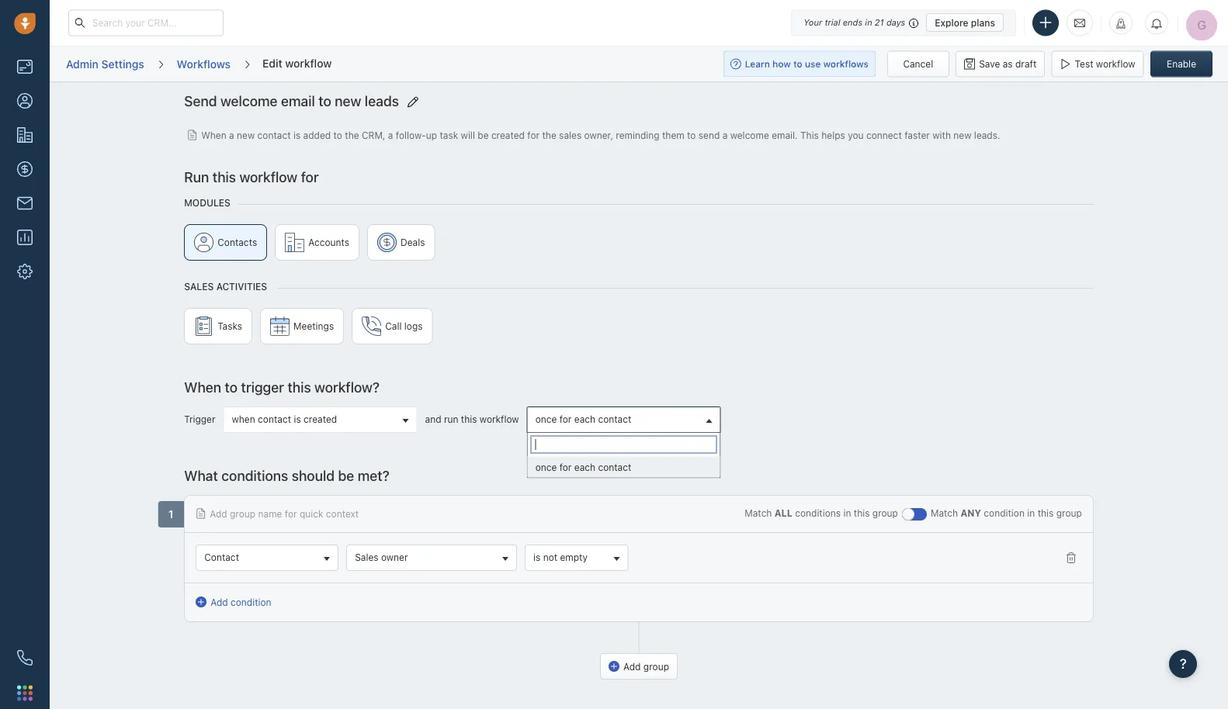 Task type: describe. For each thing, give the bounding box(es) containing it.
each for "once for each contact" list box
[[574, 462, 596, 473]]

to left 'trigger'
[[225, 379, 238, 395]]

and
[[425, 414, 441, 425]]

add for add group name for quick context
[[210, 508, 227, 519]]

test workflow button
[[1052, 51, 1144, 77]]

meetings button
[[260, 308, 344, 344]]

send
[[184, 92, 217, 109]]

contacts
[[218, 237, 257, 248]]

0 horizontal spatial welcome
[[221, 92, 278, 109]]

in for conditions
[[844, 508, 851, 519]]

send welcome email to new leads
[[184, 92, 399, 109]]

owner,
[[584, 129, 613, 140]]

crm,
[[362, 129, 385, 140]]

activities
[[216, 281, 267, 292]]

contact
[[204, 552, 239, 563]]

send
[[699, 129, 720, 140]]

save as draft
[[979, 59, 1037, 69]]

add condition link
[[196, 595, 271, 609]]

context
[[326, 508, 359, 519]]

email.
[[772, 129, 798, 140]]

run
[[184, 168, 209, 185]]

1 vertical spatial is
[[294, 414, 301, 425]]

workflow inside button
[[1096, 59, 1136, 69]]

1 a from the left
[[229, 129, 234, 140]]

is not empty button
[[525, 545, 628, 571]]

task
[[440, 129, 458, 140]]

your trial ends in 21 days
[[804, 17, 906, 28]]

accounts button
[[275, 224, 360, 261]]

your
[[804, 17, 822, 28]]

accounts
[[308, 237, 349, 248]]

once for each contact list box
[[528, 457, 720, 478]]

explore plans link
[[927, 13, 1004, 32]]

0 horizontal spatial new
[[237, 129, 255, 140]]

for down the added
[[301, 168, 319, 185]]

contact button
[[196, 545, 339, 571]]

call logs button
[[352, 308, 433, 344]]

once for "once for each contact" dropdown button
[[536, 414, 557, 425]]

tasks button
[[184, 308, 252, 344]]

1 vertical spatial condition
[[231, 597, 271, 608]]

meetings
[[294, 321, 334, 332]]

reminding
[[616, 129, 660, 140]]

when for when a new contact is added to the crm, a follow-up task will be created for the sales owner, reminding them to send a welcome email. this helps you connect faster with new leads.
[[201, 129, 227, 140]]

enable button
[[1151, 51, 1213, 77]]

when contact is created
[[232, 414, 337, 425]]

any
[[961, 508, 982, 519]]

should
[[292, 467, 335, 484]]

match for match all conditions in this group
[[745, 508, 772, 519]]

and run this workflow
[[425, 414, 519, 425]]

to right the added
[[334, 129, 342, 140]]

sales owner button
[[346, 545, 517, 571]]

cancel button
[[887, 51, 950, 77]]

once for each contact for "once for each contact" list box
[[536, 462, 632, 473]]

cancel
[[903, 59, 934, 69]]

edit workflow
[[262, 57, 332, 69]]

trigger
[[184, 414, 215, 425]]

plans
[[971, 17, 995, 28]]

match for match any condition in this group
[[931, 508, 958, 519]]

modules
[[184, 197, 231, 208]]

sales activities
[[184, 281, 267, 292]]

1 horizontal spatial conditions
[[795, 508, 841, 519]]

contact inside when contact is created button
[[258, 414, 291, 425]]

when for when to trigger this workflow?
[[184, 379, 221, 395]]

this
[[801, 129, 819, 140]]

workflow?
[[315, 379, 380, 395]]

sales for sales owner
[[355, 552, 379, 563]]

1 horizontal spatial condition
[[984, 508, 1025, 519]]

is not empty
[[533, 552, 588, 563]]

1 the from the left
[[345, 129, 359, 140]]

contacts button
[[184, 224, 267, 261]]

match all conditions in this group
[[745, 508, 898, 519]]

ends
[[843, 17, 863, 28]]

3 a from the left
[[723, 129, 728, 140]]

draft
[[1016, 59, 1037, 69]]

each for "once for each contact" dropdown button
[[574, 414, 596, 425]]

sales owner
[[355, 552, 408, 563]]

leads.
[[974, 129, 1001, 140]]

deals button
[[367, 224, 435, 261]]

will
[[461, 129, 475, 140]]

sales
[[559, 129, 582, 140]]

up
[[426, 129, 437, 140]]

call
[[385, 321, 402, 332]]

21
[[875, 17, 884, 28]]

add group
[[624, 661, 669, 672]]

what conditions should be met?
[[184, 467, 390, 484]]

run
[[444, 414, 458, 425]]

1 horizontal spatial created
[[491, 129, 525, 140]]

all
[[775, 508, 793, 519]]

add group name for quick context
[[210, 508, 359, 519]]

you
[[848, 129, 864, 140]]

owner
[[381, 552, 408, 563]]

match any condition in this group
[[931, 508, 1082, 519]]

add group button
[[600, 654, 678, 680]]

phone image
[[17, 651, 33, 666]]



Task type: locate. For each thing, give the bounding box(es) containing it.
1 horizontal spatial new
[[335, 92, 361, 109]]

2 once for each contact from the top
[[536, 462, 632, 473]]

0 horizontal spatial conditions
[[222, 467, 288, 484]]

1 horizontal spatial be
[[478, 129, 489, 140]]

0 vertical spatial created
[[491, 129, 525, 140]]

what
[[184, 467, 218, 484]]

contact up once for each contact option at bottom
[[598, 414, 632, 425]]

be right will
[[478, 129, 489, 140]]

1 horizontal spatial in
[[865, 17, 873, 28]]

0 horizontal spatial a
[[229, 129, 234, 140]]

test workflow
[[1075, 59, 1136, 69]]

1 group from the top
[[184, 224, 1094, 268]]

once for each contact button
[[527, 407, 721, 433]]

faster
[[905, 129, 930, 140]]

2 each from the top
[[574, 462, 596, 473]]

group for sales activities
[[184, 308, 1094, 352]]

2 group from the top
[[184, 308, 1094, 352]]

0 horizontal spatial created
[[304, 414, 337, 425]]

each inside option
[[574, 462, 596, 473]]

1 vertical spatial once
[[536, 462, 557, 473]]

welcome
[[221, 92, 278, 109], [730, 129, 769, 140]]

in
[[865, 17, 873, 28], [844, 508, 851, 519], [1028, 508, 1035, 519]]

email image
[[1075, 17, 1086, 29]]

not
[[543, 552, 558, 563]]

to
[[319, 92, 331, 109], [334, 129, 342, 140], [687, 129, 696, 140], [225, 379, 238, 395]]

None search field
[[531, 436, 717, 454]]

once inside dropdown button
[[536, 414, 557, 425]]

logs
[[404, 321, 423, 332]]

1 vertical spatial once for each contact
[[536, 462, 632, 473]]

group
[[184, 224, 1094, 268], [184, 308, 1094, 352]]

trigger
[[241, 379, 284, 395]]

for left quick
[[285, 508, 297, 519]]

in right all
[[844, 508, 851, 519]]

0 horizontal spatial condition
[[231, 597, 271, 608]]

group inside add group button
[[644, 661, 669, 672]]

once for each contact inside dropdown button
[[536, 414, 632, 425]]

when down send
[[201, 129, 227, 140]]

1 horizontal spatial welcome
[[730, 129, 769, 140]]

add condition
[[211, 597, 271, 608]]

empty
[[560, 552, 588, 563]]

in right any at the right bottom of page
[[1028, 508, 1035, 519]]

name
[[258, 508, 282, 519]]

once for "once for each contact" list box
[[536, 462, 557, 473]]

sales left "owner"
[[355, 552, 379, 563]]

phone element
[[9, 643, 40, 674]]

group containing tasks
[[184, 308, 1094, 352]]

welcome left 'email.'
[[730, 129, 769, 140]]

as
[[1003, 59, 1013, 69]]

0 vertical spatial each
[[574, 414, 596, 425]]

1 once for each contact from the top
[[536, 414, 632, 425]]

1 vertical spatial add
[[211, 597, 228, 608]]

in for ends
[[865, 17, 873, 28]]

contact right when
[[258, 414, 291, 425]]

0 vertical spatial conditions
[[222, 467, 288, 484]]

1 horizontal spatial match
[[931, 508, 958, 519]]

match
[[745, 508, 772, 519], [931, 508, 958, 519]]

sales left activities
[[184, 281, 214, 292]]

2 horizontal spatial new
[[954, 129, 972, 140]]

contact down "once for each contact" dropdown button
[[598, 462, 632, 473]]

for left sales
[[528, 129, 540, 140]]

match left all
[[745, 508, 772, 519]]

when to trigger this workflow?
[[184, 379, 380, 395]]

once for each contact inside option
[[536, 462, 632, 473]]

when contact is created button
[[223, 407, 417, 433]]

quick
[[300, 508, 323, 519]]

0 vertical spatial add
[[210, 508, 227, 519]]

a
[[229, 129, 234, 140], [388, 129, 393, 140], [723, 129, 728, 140]]

when a new contact is added to the crm, a follow-up task will be created for the sales owner, reminding them to send a welcome email. this helps you connect faster with new leads.
[[201, 129, 1001, 140]]

admin settings link
[[65, 52, 145, 76]]

0 horizontal spatial be
[[338, 467, 354, 484]]

match left any at the right bottom of page
[[931, 508, 958, 519]]

Search your CRM... text field
[[68, 10, 224, 36]]

each
[[574, 414, 596, 425], [574, 462, 596, 473]]

the left sales
[[542, 129, 557, 140]]

1 vertical spatial group
[[184, 308, 1094, 352]]

for
[[528, 129, 540, 140], [301, 168, 319, 185], [560, 414, 572, 425], [560, 462, 572, 473], [285, 508, 297, 519]]

add for add condition
[[211, 597, 228, 608]]

2 vertical spatial add
[[624, 661, 641, 672]]

2 the from the left
[[542, 129, 557, 140]]

0 horizontal spatial match
[[745, 508, 772, 519]]

save as draft button
[[956, 51, 1045, 77]]

0 horizontal spatial sales
[[184, 281, 214, 292]]

0 vertical spatial welcome
[[221, 92, 278, 109]]

to left send
[[687, 129, 696, 140]]

connect
[[867, 129, 902, 140]]

when up trigger
[[184, 379, 221, 395]]

them
[[662, 129, 685, 140]]

conditions up name
[[222, 467, 288, 484]]

0 vertical spatial group
[[184, 224, 1094, 268]]

a up the run this workflow for
[[229, 129, 234, 140]]

test
[[1075, 59, 1094, 69]]

0 vertical spatial is
[[294, 129, 301, 140]]

workflows
[[177, 57, 231, 70]]

1 vertical spatial be
[[338, 467, 354, 484]]

settings
[[101, 57, 144, 70]]

group containing contacts
[[184, 224, 1094, 268]]

condition down contact button
[[231, 597, 271, 608]]

once
[[536, 414, 557, 425], [536, 462, 557, 473]]

group for modules
[[184, 224, 1094, 268]]

conditions
[[222, 467, 288, 484], [795, 508, 841, 519]]

for down "once for each contact" dropdown button
[[560, 462, 572, 473]]

tasks
[[218, 321, 242, 332]]

workflows link
[[176, 52, 231, 76]]

met?
[[358, 467, 390, 484]]

is left the added
[[294, 129, 301, 140]]

workflow
[[285, 57, 332, 69], [1096, 59, 1136, 69], [239, 168, 298, 185], [480, 414, 519, 425]]

to right email
[[319, 92, 331, 109]]

1 each from the top
[[574, 414, 596, 425]]

welcome down edit
[[221, 92, 278, 109]]

1 vertical spatial conditions
[[795, 508, 841, 519]]

2 horizontal spatial in
[[1028, 508, 1035, 519]]

1 vertical spatial sales
[[355, 552, 379, 563]]

email
[[281, 92, 315, 109]]

2 horizontal spatial a
[[723, 129, 728, 140]]

1 horizontal spatial the
[[542, 129, 557, 140]]

contact
[[258, 129, 291, 140], [258, 414, 291, 425], [598, 414, 632, 425], [598, 462, 632, 473]]

created down workflow?
[[304, 414, 337, 425]]

for up once for each contact option at bottom
[[560, 414, 572, 425]]

freshworks switcher image
[[17, 686, 33, 701]]

when
[[232, 414, 255, 425]]

0 vertical spatial be
[[478, 129, 489, 140]]

for inside dropdown button
[[560, 414, 572, 425]]

follow-
[[396, 129, 426, 140]]

1 horizontal spatial sales
[[355, 552, 379, 563]]

when
[[201, 129, 227, 140], [184, 379, 221, 395]]

1 horizontal spatial a
[[388, 129, 393, 140]]

1 vertical spatial each
[[574, 462, 596, 473]]

condition right any at the right bottom of page
[[984, 508, 1025, 519]]

created inside button
[[304, 414, 337, 425]]

0 vertical spatial once
[[536, 414, 557, 425]]

2 match from the left
[[931, 508, 958, 519]]

each up once for each contact option at bottom
[[574, 414, 596, 425]]

helps
[[822, 129, 845, 140]]

new up the run this workflow for
[[237, 129, 255, 140]]

the left crm,
[[345, 129, 359, 140]]

0 vertical spatial when
[[201, 129, 227, 140]]

admin
[[66, 57, 99, 70]]

explore plans
[[935, 17, 995, 28]]

a right send
[[723, 129, 728, 140]]

2 a from the left
[[388, 129, 393, 140]]

1 once from the top
[[536, 414, 557, 425]]

2 vertical spatial is
[[533, 552, 541, 563]]

add inside add group button
[[624, 661, 641, 672]]

2 once from the top
[[536, 462, 557, 473]]

be
[[478, 129, 489, 140], [338, 467, 354, 484]]

once for each contact down "once for each contact" dropdown button
[[536, 462, 632, 473]]

contact inside once for each contact option
[[598, 462, 632, 473]]

each inside dropdown button
[[574, 414, 596, 425]]

run this workflow for
[[184, 168, 319, 185]]

days
[[887, 17, 906, 28]]

new left the leads
[[335, 92, 361, 109]]

with
[[933, 129, 951, 140]]

add for add group
[[624, 661, 641, 672]]

once inside option
[[536, 462, 557, 473]]

admin settings
[[66, 57, 144, 70]]

added
[[303, 129, 331, 140]]

call logs
[[385, 321, 423, 332]]

edit
[[262, 57, 282, 69]]

the
[[345, 129, 359, 140], [542, 129, 557, 140]]

1 vertical spatial when
[[184, 379, 221, 395]]

created right will
[[491, 129, 525, 140]]

0 horizontal spatial in
[[844, 508, 851, 519]]

group
[[873, 508, 898, 519], [1057, 508, 1082, 519], [230, 508, 256, 519], [644, 661, 669, 672]]

contact inside "once for each contact" dropdown button
[[598, 414, 632, 425]]

a right crm,
[[388, 129, 393, 140]]

explore
[[935, 17, 969, 28]]

1 vertical spatial created
[[304, 414, 337, 425]]

0 vertical spatial condition
[[984, 508, 1025, 519]]

contact down send welcome email to new leads
[[258, 129, 291, 140]]

trial
[[825, 17, 841, 28]]

1 vertical spatial welcome
[[730, 129, 769, 140]]

is down when to trigger this workflow?
[[294, 414, 301, 425]]

save
[[979, 59, 1000, 69]]

sales inside sales owner button
[[355, 552, 379, 563]]

new right with
[[954, 129, 972, 140]]

for inside option
[[560, 462, 572, 473]]

deals
[[401, 237, 425, 248]]

once for each contact for "once for each contact" dropdown button
[[536, 414, 632, 425]]

add
[[210, 508, 227, 519], [211, 597, 228, 608], [624, 661, 641, 672]]

in left 21
[[865, 17, 873, 28]]

once for each contact up once for each contact option at bottom
[[536, 414, 632, 425]]

be left met?
[[338, 467, 354, 484]]

add inside add condition link
[[211, 597, 228, 608]]

each down "once for each contact" dropdown button
[[574, 462, 596, 473]]

0 vertical spatial sales
[[184, 281, 214, 292]]

conditions right all
[[795, 508, 841, 519]]

in for condition
[[1028, 508, 1035, 519]]

once for each contact option
[[528, 457, 720, 478]]

sales
[[184, 281, 214, 292], [355, 552, 379, 563]]

0 vertical spatial once for each contact
[[536, 414, 632, 425]]

is left not
[[533, 552, 541, 563]]

new
[[335, 92, 361, 109], [237, 129, 255, 140], [954, 129, 972, 140]]

sales for sales activities
[[184, 281, 214, 292]]

0 horizontal spatial the
[[345, 129, 359, 140]]

1 match from the left
[[745, 508, 772, 519]]



Task type: vqa. For each thing, say whether or not it's contained in the screenshot.
be
yes



